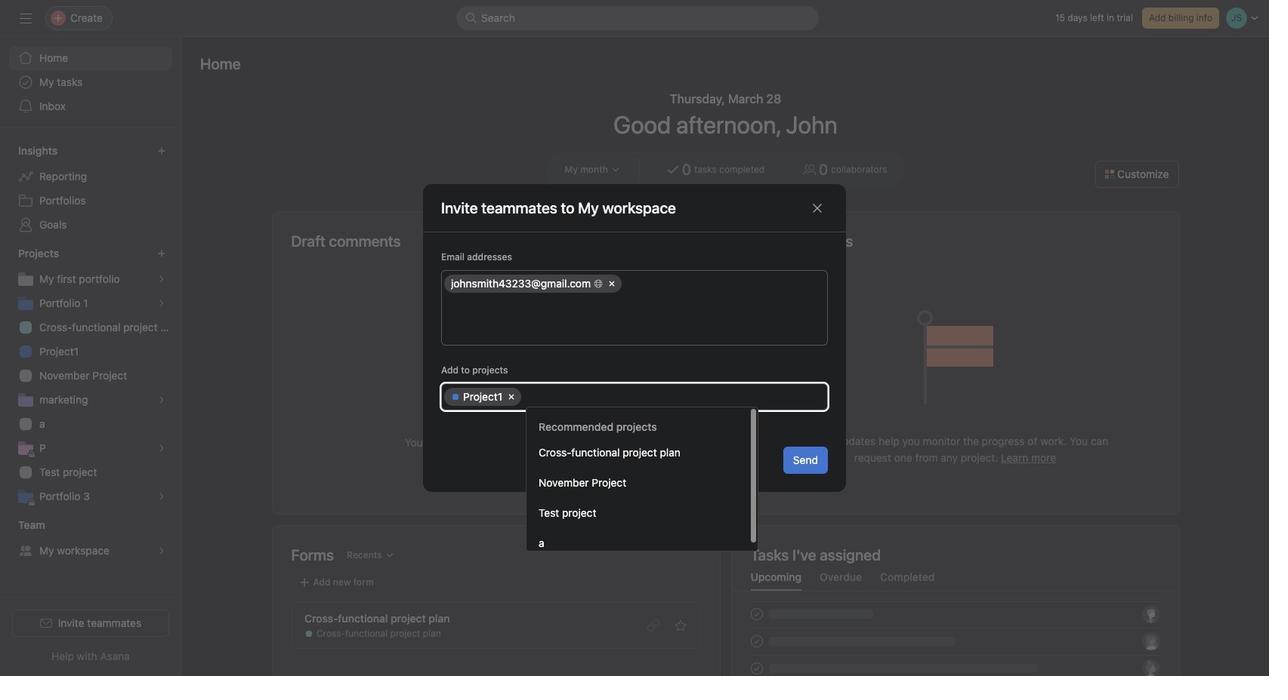 Task type: describe. For each thing, give the bounding box(es) containing it.
prominent image
[[465, 12, 477, 24]]

1 row from the top
[[442, 271, 827, 297]]

teams element
[[0, 512, 181, 567]]

global element
[[0, 37, 181, 128]]

insights element
[[0, 138, 181, 240]]



Task type: locate. For each thing, give the bounding box(es) containing it.
cell
[[444, 275, 622, 293], [624, 275, 823, 293], [444, 388, 521, 406]]

projects element
[[0, 240, 181, 512]]

add to favorites image
[[674, 620, 686, 632]]

1 vertical spatial row
[[442, 385, 827, 410]]

close this dialog image
[[811, 202, 824, 214]]

0 vertical spatial row
[[442, 271, 827, 297]]

list box
[[456, 6, 819, 30]]

2 row from the top
[[442, 385, 827, 410]]

copy form link image
[[647, 620, 659, 632]]

hide sidebar image
[[20, 12, 32, 24]]

none text field inside row
[[527, 388, 820, 406]]

row
[[442, 271, 827, 297], [442, 385, 827, 410]]

None text field
[[527, 388, 820, 406]]

dialog
[[423, 184, 846, 493]]



Task type: vqa. For each thing, say whether or not it's contained in the screenshot.
Global element
yes



